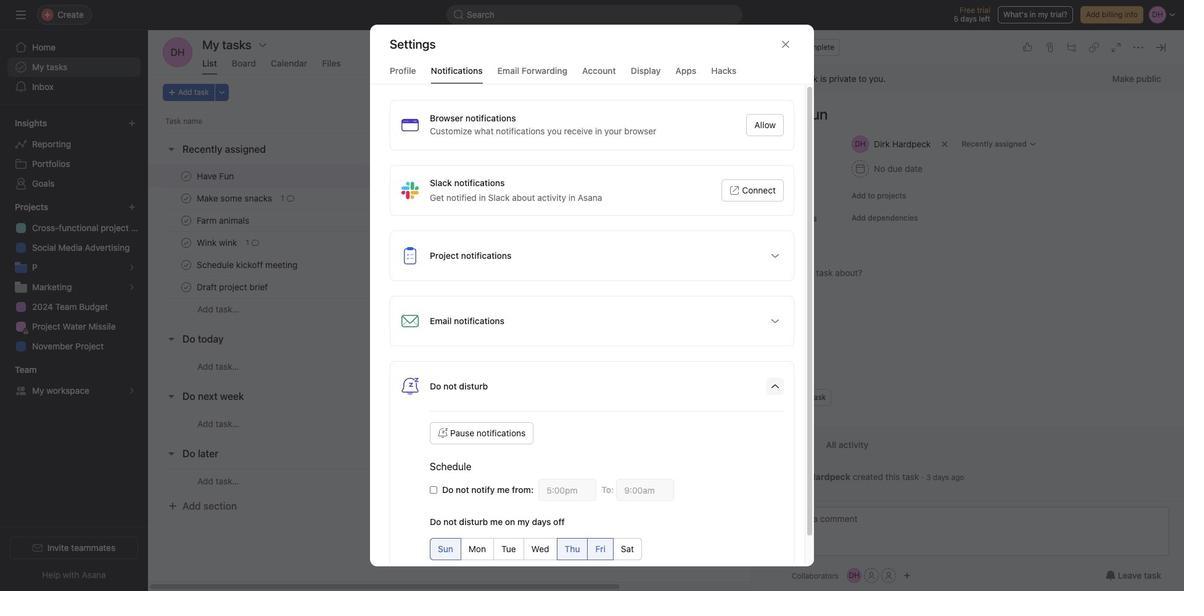 Task type: vqa. For each thing, say whether or not it's contained in the screenshot.
More Information image associated with name@gmail.com, name@gmail.com, … text field
no



Task type: describe. For each thing, give the bounding box(es) containing it.
task name text field for mark complete image inside have fun cell
[[194, 170, 238, 182]]

task name text field for mark complete image in the wink wink cell
[[194, 237, 241, 249]]

cell for have fun cell
[[617, 165, 721, 188]]

settings tab list
[[370, 64, 815, 85]]

mark complete checkbox for task name text box inside have fun cell
[[179, 169, 194, 184]]

cell for schedule kickoff meeting cell
[[617, 254, 721, 276]]

schedule kickoff meeting cell
[[148, 254, 420, 276]]

prominent image
[[454, 10, 464, 20]]

1 collapse task list for this group image from the top
[[167, 144, 177, 154]]

2 collapse task list for this group image from the top
[[167, 449, 177, 459]]

1 comment image for mark complete icon on the left top of page
[[287, 195, 294, 202]]

hide sidebar image
[[16, 10, 26, 20]]

wink wink cell
[[148, 231, 420, 254]]

mark complete image for farm animals cell
[[179, 213, 194, 228]]

header recently assigned tree grid
[[148, 165, 920, 321]]

full screen image
[[1112, 43, 1122, 52]]

cell for farm animals cell
[[617, 209, 721, 232]]

have fun dialog
[[753, 30, 1185, 592]]

add or remove collaborators image
[[904, 573, 912, 580]]

mark complete image for the wink wink cell
[[179, 235, 194, 250]]

mark complete checkbox for task name text box inside the schedule kickoff meeting cell
[[179, 258, 194, 272]]

cell for make some snacks cell
[[617, 187, 721, 210]]

show options image
[[771, 317, 781, 326]]

1 collapse task list for this group image from the top
[[167, 334, 177, 344]]

Task Name text field
[[759, 100, 1170, 128]]

copy task link image
[[1090, 43, 1100, 52]]

task name text field for mark complete image in draft project brief cell
[[194, 281, 272, 293]]

mark complete checkbox for task name text box inside draft project brief cell
[[179, 280, 194, 295]]

close this dialog image
[[781, 39, 791, 49]]

dh image
[[171, 38, 185, 67]]

mark complete image
[[179, 191, 194, 206]]

add subtask image
[[1068, 43, 1078, 52]]

mark complete checkbox for task name text box inside the the wink wink cell
[[179, 235, 194, 250]]

dh image
[[849, 569, 860, 584]]

2 collapse task list for this group image from the top
[[167, 392, 177, 402]]

Task name text field
[[194, 214, 253, 227]]

farm animals cell
[[148, 209, 420, 232]]



Task type: locate. For each thing, give the bounding box(es) containing it.
mark complete checkbox inside the wink wink cell
[[179, 235, 194, 250]]

mark complete checkbox for make some snacks cell
[[179, 191, 194, 206]]

3 task name text field from the top
[[194, 237, 241, 249]]

tab list inside have fun dialog
[[768, 439, 1170, 459]]

5 task name text field from the top
[[194, 281, 272, 293]]

1 horizontal spatial 1 comment image
[[287, 195, 294, 202]]

mark complete checkbox inside draft project brief cell
[[179, 280, 194, 295]]

mark complete image for have fun cell
[[179, 169, 194, 184]]

make some snacks cell
[[148, 187, 420, 210]]

1 vertical spatial collapse task list for this group image
[[167, 449, 177, 459]]

mark complete checkbox inside have fun cell
[[179, 169, 194, 184]]

close details image
[[1157, 43, 1166, 52]]

1 mark complete checkbox from the top
[[179, 191, 194, 206]]

1 comment image inside make some snacks cell
[[287, 195, 294, 202]]

task name text field inside make some snacks cell
[[194, 192, 276, 205]]

mark complete checkbox inside make some snacks cell
[[179, 191, 194, 206]]

cell for the wink wink cell
[[617, 231, 721, 254]]

0 vertical spatial 1 comment image
[[287, 195, 294, 202]]

task name text field inside draft project brief cell
[[194, 281, 272, 293]]

1 vertical spatial collapse task list for this group image
[[167, 392, 177, 402]]

1 task name text field from the top
[[194, 170, 238, 182]]

hide options image
[[771, 382, 781, 392]]

4 task name text field from the top
[[194, 259, 302, 271]]

1 cell from the top
[[617, 165, 721, 188]]

0 vertical spatial collapse task list for this group image
[[167, 144, 177, 154]]

4 cell from the top
[[617, 231, 721, 254]]

insights element
[[0, 112, 148, 196]]

2 task name text field from the top
[[194, 192, 276, 205]]

mark complete image inside farm animals cell
[[179, 213, 194, 228]]

2 cell from the top
[[617, 187, 721, 210]]

5 cell from the top
[[617, 254, 721, 276]]

mark complete image
[[179, 169, 194, 184], [179, 213, 194, 228], [179, 235, 194, 250], [179, 258, 194, 272], [179, 280, 194, 295]]

4 mark complete image from the top
[[179, 258, 194, 272]]

mark complete image inside the wink wink cell
[[179, 235, 194, 250]]

mark complete image inside have fun cell
[[179, 169, 194, 184]]

row
[[148, 110, 920, 133], [163, 132, 905, 133], [148, 165, 920, 188], [148, 187, 920, 210], [148, 209, 920, 232], [148, 231, 920, 254], [148, 254, 920, 276], [148, 276, 920, 299], [148, 298, 920, 321], [148, 355, 920, 378], [148, 412, 920, 436], [148, 470, 920, 493]]

mark complete image for draft project brief cell
[[179, 280, 194, 295]]

linked projects for wink wink cell
[[494, 231, 617, 254]]

dialog
[[370, 25, 815, 581]]

task name text field inside have fun cell
[[194, 170, 238, 182]]

have fun cell
[[148, 165, 420, 188]]

mark complete checkbox inside farm animals cell
[[179, 213, 194, 228]]

1 comment image down have fun cell
[[287, 195, 294, 202]]

None text field
[[539, 480, 597, 502], [617, 480, 675, 502], [539, 480, 597, 502], [617, 480, 675, 502]]

global element
[[0, 30, 148, 104]]

3 mark complete image from the top
[[179, 235, 194, 250]]

2 mark complete checkbox from the top
[[179, 235, 194, 250]]

2 mark complete image from the top
[[179, 213, 194, 228]]

cell
[[617, 165, 721, 188], [617, 187, 721, 210], [617, 209, 721, 232], [617, 231, 721, 254], [617, 254, 721, 276], [617, 276, 721, 299]]

4 mark complete checkbox from the top
[[179, 280, 194, 295]]

None checkbox
[[430, 487, 438, 494]]

6 cell from the top
[[617, 276, 721, 299]]

collapse task list for this group image
[[167, 334, 177, 344], [167, 449, 177, 459]]

remove assignee image
[[942, 141, 949, 148]]

1 comment image inside the wink wink cell
[[252, 239, 259, 247]]

Task name text field
[[194, 170, 238, 182], [194, 192, 276, 205], [194, 237, 241, 249], [194, 259, 302, 271], [194, 281, 272, 293]]

3 mark complete checkbox from the top
[[179, 258, 194, 272]]

tab list
[[768, 439, 1170, 459]]

projects element
[[0, 196, 148, 359]]

mark complete image inside schedule kickoff meeting cell
[[179, 258, 194, 272]]

linked projects for draft project brief cell
[[494, 276, 617, 299]]

task name text field inside schedule kickoff meeting cell
[[194, 259, 302, 271]]

5 mark complete image from the top
[[179, 280, 194, 295]]

0 vertical spatial mark complete checkbox
[[179, 191, 194, 206]]

2 mark complete checkbox from the top
[[179, 213, 194, 228]]

draft project brief cell
[[148, 276, 420, 299]]

task name text field for mark complete icon on the left top of page
[[194, 192, 276, 205]]

collapse task list for this group image
[[167, 144, 177, 154], [167, 392, 177, 402]]

mark complete image for schedule kickoff meeting cell
[[179, 258, 194, 272]]

1 vertical spatial mark complete checkbox
[[179, 213, 194, 228]]

teams element
[[0, 359, 148, 404]]

1 comment image for mark complete image in the wink wink cell
[[252, 239, 259, 247]]

0 vertical spatial collapse task list for this group image
[[167, 334, 177, 344]]

0 horizontal spatial 1 comment image
[[252, 239, 259, 247]]

Mark complete checkbox
[[179, 191, 194, 206], [179, 213, 194, 228]]

mark complete checkbox for farm animals cell
[[179, 213, 194, 228]]

1 comment image
[[287, 195, 294, 202], [252, 239, 259, 247]]

1 comment image up schedule kickoff meeting cell
[[252, 239, 259, 247]]

mark complete checkbox inside schedule kickoff meeting cell
[[179, 258, 194, 272]]

Mark complete checkbox
[[179, 169, 194, 184], [179, 235, 194, 250], [179, 258, 194, 272], [179, 280, 194, 295]]

task name text field inside the wink wink cell
[[194, 237, 241, 249]]

3 cell from the top
[[617, 209, 721, 232]]

task name text field for mark complete image in schedule kickoff meeting cell
[[194, 259, 302, 271]]

1 mark complete checkbox from the top
[[179, 169, 194, 184]]

1 vertical spatial 1 comment image
[[252, 239, 259, 247]]

main content
[[753, 65, 1185, 502]]

1 mark complete image from the top
[[179, 169, 194, 184]]

list box
[[447, 5, 743, 25]]

cell for draft project brief cell
[[617, 276, 721, 299]]

0 likes. click to like this task image
[[1023, 43, 1033, 52]]

show options image
[[771, 251, 781, 261]]

mark complete image inside draft project brief cell
[[179, 280, 194, 295]]



